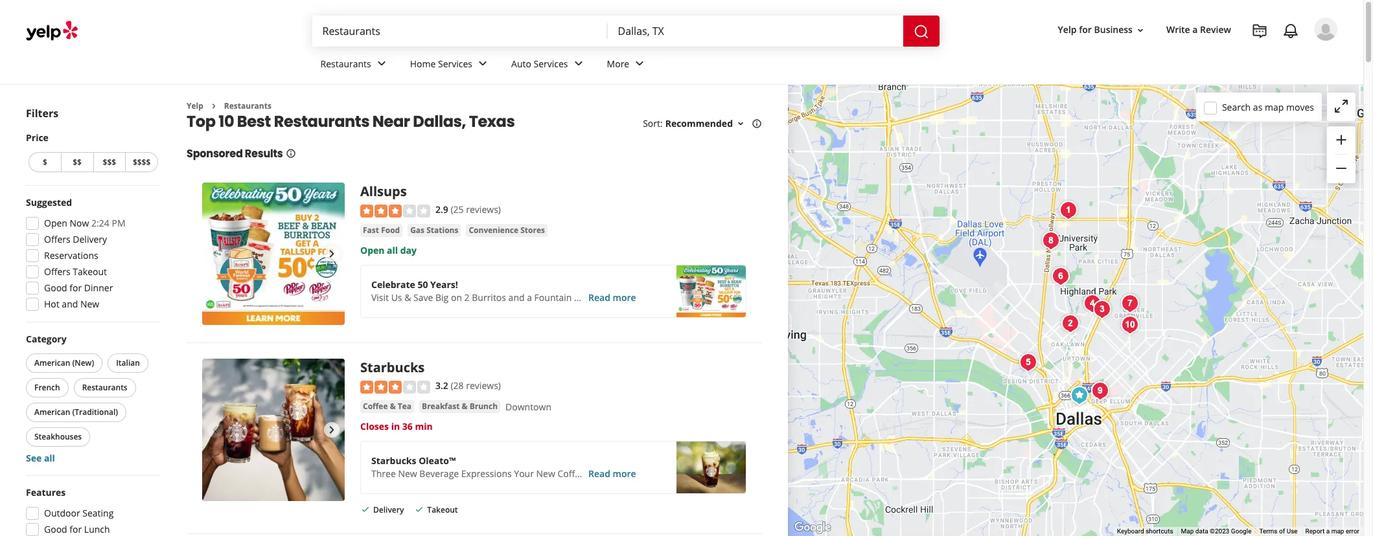 Task type: locate. For each thing, give the bounding box(es) containing it.
2 horizontal spatial &
[[462, 401, 468, 412]]

24 chevron down v2 image inside more link
[[632, 56, 648, 72]]

your
[[514, 468, 534, 480]]

day
[[400, 244, 417, 257]]

coffee up closes
[[363, 401, 388, 412]]

(25
[[451, 204, 464, 216]]

outdoor seating
[[44, 508, 114, 520]]

3 24 chevron down v2 image from the left
[[632, 56, 648, 72]]

1 vertical spatial takeout
[[427, 505, 458, 516]]

& left brunch
[[462, 401, 468, 412]]

0 vertical spatial read more
[[589, 292, 636, 304]]

2 good from the top
[[44, 524, 67, 536]]

italian
[[116, 358, 140, 369]]

2 american from the top
[[34, 407, 70, 418]]

2 24 chevron down v2 image from the left
[[571, 56, 586, 72]]

yelp left 16 chevron right v2 image
[[187, 100, 203, 111]]

takeout right 16 checkmark v2 icon
[[427, 505, 458, 516]]

the porch image
[[1090, 297, 1116, 322]]

1 vertical spatial more
[[613, 468, 636, 480]]

results
[[245, 147, 283, 162]]

restaurants link up top 10 best restaurants near dallas, texas
[[310, 47, 400, 84]]

features
[[26, 487, 66, 499]]

zoom out image
[[1334, 161, 1350, 176]]

read more for allsups
[[589, 292, 636, 304]]

sort:
[[643, 118, 663, 130]]

gas stations
[[410, 225, 459, 236]]

american (traditional)
[[34, 407, 118, 418]]

keyboard shortcuts button
[[1117, 528, 1174, 537]]

2 offers from the top
[[44, 266, 70, 278]]

& left tea
[[390, 401, 396, 412]]

sister restaurant image
[[1118, 291, 1143, 317]]

beverage
[[420, 468, 459, 480]]

0 vertical spatial a
[[1193, 24, 1198, 36]]

1 good from the top
[[44, 282, 67, 294]]

as
[[1254, 101, 1263, 113]]

1 vertical spatial good
[[44, 524, 67, 536]]

2 reviews) from the top
[[466, 380, 501, 392]]

0 vertical spatial open
[[44, 217, 67, 229]]

see
[[26, 452, 42, 465]]

group
[[1328, 126, 1356, 183], [22, 196, 161, 315], [23, 333, 161, 465], [22, 487, 161, 537]]

1 vertical spatial read
[[589, 468, 611, 480]]

reservations
[[44, 250, 98, 262]]

2 horizontal spatial a
[[1327, 528, 1330, 535]]

2 next image from the top
[[324, 423, 340, 438]]

starbucks up three
[[371, 455, 416, 467]]

0 vertical spatial offers
[[44, 233, 70, 246]]

reviews) up brunch
[[466, 380, 501, 392]]

1 horizontal spatial open
[[360, 244, 385, 257]]

restaurants up the (traditional)
[[82, 382, 127, 393]]

restaurants left 24 chevron down v2 image
[[321, 57, 371, 70]]

0 horizontal spatial map
[[1265, 101, 1284, 113]]

a right report at the bottom of page
[[1327, 528, 1330, 535]]

a left fountain
[[527, 292, 532, 304]]

review
[[1201, 24, 1232, 36]]

restaurants button
[[74, 379, 136, 398]]

yelp inside button
[[1058, 24, 1077, 36]]

open
[[44, 217, 67, 229], [360, 244, 385, 257]]

0 horizontal spatial delivery
[[73, 233, 107, 246]]

category
[[26, 333, 67, 345]]

1 vertical spatial open
[[360, 244, 385, 257]]

1 horizontal spatial 24 chevron down v2 image
[[571, 56, 586, 72]]

slideshow element
[[202, 183, 345, 326], [202, 359, 345, 502]]

16 info v2 image
[[752, 119, 762, 129]]

1 read from the top
[[589, 292, 611, 304]]

2 slideshow element from the top
[[202, 359, 345, 502]]

good up hot
[[44, 282, 67, 294]]

brad k. image
[[1315, 18, 1338, 41]]

offers up reservations
[[44, 233, 70, 246]]

open for open all day
[[360, 244, 385, 257]]

and right burritos
[[509, 292, 525, 304]]

2 horizontal spatial new
[[536, 468, 555, 480]]

offers for offers delivery
[[44, 233, 70, 246]]

2:24
[[91, 217, 109, 229]]

0 horizontal spatial 24 chevron down v2 image
[[475, 56, 491, 72]]

yelp link
[[187, 100, 203, 111]]

restaurants link right 16 chevron right v2 image
[[224, 100, 272, 111]]

0 vertical spatial coffee
[[363, 401, 388, 412]]

american down category
[[34, 358, 70, 369]]

None field
[[322, 24, 597, 38], [618, 24, 893, 38]]

visit
[[371, 292, 389, 304]]

1 vertical spatial for
[[70, 282, 82, 294]]

for down the offers takeout
[[70, 282, 82, 294]]

yelp
[[1058, 24, 1077, 36], [187, 100, 203, 111]]

good for good for lunch
[[44, 524, 67, 536]]

0 vertical spatial yelp
[[1058, 24, 1077, 36]]

0 vertical spatial map
[[1265, 101, 1284, 113]]

1 none field from the left
[[322, 24, 597, 38]]

expand map image
[[1334, 98, 1350, 114]]

reviews) up convenience
[[466, 204, 501, 216]]

2 none field from the left
[[618, 24, 893, 38]]

1 more from the top
[[613, 292, 636, 304]]

auto
[[511, 57, 531, 70]]

on
[[451, 292, 462, 304]]

24 chevron down v2 image inside home services link
[[475, 56, 491, 72]]

none field find
[[322, 24, 597, 38]]

mister charles image
[[1080, 291, 1106, 317]]

notifications image
[[1283, 23, 1299, 39]]

next image
[[324, 247, 340, 262], [324, 423, 340, 438]]

1 read more from the top
[[589, 292, 636, 304]]

1 horizontal spatial coffee
[[558, 468, 585, 480]]

1 24 chevron down v2 image from the left
[[475, 56, 491, 72]]

Near text field
[[618, 24, 893, 38]]

all
[[387, 244, 398, 257], [44, 452, 55, 465]]

convenience stores link
[[466, 224, 548, 237]]

24 chevron down v2 image
[[475, 56, 491, 72], [571, 56, 586, 72], [632, 56, 648, 72]]

restaurants up 16 info v2 image
[[274, 111, 370, 132]]

1 horizontal spatial map
[[1332, 528, 1345, 535]]

a for report
[[1327, 528, 1330, 535]]

24 chevron down v2 image right auto services
[[571, 56, 586, 72]]

search as map moves
[[1222, 101, 1315, 113]]

big
[[436, 292, 449, 304]]

good down outdoor
[[44, 524, 67, 536]]

1 horizontal spatial restaurants link
[[310, 47, 400, 84]]

0 vertical spatial takeout
[[73, 266, 107, 278]]

1 vertical spatial read more
[[589, 468, 636, 480]]

1 vertical spatial coffee
[[558, 468, 585, 480]]

24 chevron down v2 image right more at the left of page
[[632, 56, 648, 72]]

next image left open all day on the left top
[[324, 247, 340, 262]]

map
[[1265, 101, 1284, 113], [1332, 528, 1345, 535]]

more right drink!
[[613, 292, 636, 304]]

zoom in image
[[1334, 132, 1350, 148]]

1 vertical spatial delivery
[[373, 505, 404, 516]]

fountain
[[535, 292, 572, 304]]

services right home
[[438, 57, 473, 70]]

business
[[1094, 24, 1133, 36]]

& for coffee & tea
[[390, 401, 396, 412]]

map left error
[[1332, 528, 1345, 535]]

1 vertical spatial next image
[[324, 423, 340, 438]]

2 vertical spatial a
[[1327, 528, 1330, 535]]

allsups image
[[202, 183, 345, 326]]

0 vertical spatial for
[[1079, 24, 1092, 36]]

coffee left ritual
[[558, 468, 585, 480]]

new down dinner
[[80, 298, 99, 310]]

1 vertical spatial offers
[[44, 266, 70, 278]]

american for american (new)
[[34, 358, 70, 369]]

restaurants link
[[310, 47, 400, 84], [224, 100, 272, 111]]

next image left closes
[[324, 423, 340, 438]]

slideshow element for allsups
[[202, 183, 345, 326]]

brunch
[[470, 401, 498, 412]]

0 horizontal spatial none field
[[322, 24, 597, 38]]

24 chevron down v2 image left auto
[[475, 56, 491, 72]]

24 chevron down v2 image for home services
[[475, 56, 491, 72]]

$$$
[[103, 157, 116, 168]]

2 vertical spatial for
[[70, 524, 82, 536]]

$
[[43, 157, 47, 168]]

new right your
[[536, 468, 555, 480]]

for
[[1079, 24, 1092, 36], [70, 282, 82, 294], [70, 524, 82, 536]]

delivery right 16 checkmark v2 image
[[373, 505, 404, 516]]

16 checkmark v2 image
[[360, 505, 371, 515]]

all for see
[[44, 452, 55, 465]]

starbucks
[[360, 359, 425, 377], [371, 455, 416, 467]]

ritual
[[588, 468, 612, 480]]

read for allsups
[[589, 292, 611, 304]]

1 horizontal spatial a
[[1193, 24, 1198, 36]]

filters
[[26, 106, 58, 121]]

0 horizontal spatial a
[[527, 292, 532, 304]]

offers down reservations
[[44, 266, 70, 278]]

0 vertical spatial reviews)
[[466, 204, 501, 216]]

1 vertical spatial yelp
[[187, 100, 203, 111]]

16 info v2 image
[[286, 149, 296, 159]]

0 vertical spatial read
[[589, 292, 611, 304]]

1 vertical spatial slideshow element
[[202, 359, 345, 502]]

0 vertical spatial delivery
[[73, 233, 107, 246]]

& right us
[[405, 292, 411, 304]]

2 horizontal spatial 24 chevron down v2 image
[[632, 56, 648, 72]]

yelp left 'business'
[[1058, 24, 1077, 36]]

all inside group
[[44, 452, 55, 465]]

0 horizontal spatial open
[[44, 217, 67, 229]]

good
[[44, 282, 67, 294], [44, 524, 67, 536]]

expressions
[[461, 468, 512, 480]]

yelp for yelp link
[[187, 100, 203, 111]]

more
[[607, 57, 630, 70]]

0 horizontal spatial new
[[80, 298, 99, 310]]

seating
[[83, 508, 114, 520]]

0 horizontal spatial services
[[438, 57, 473, 70]]

2 read from the top
[[589, 468, 611, 480]]

more link
[[597, 47, 658, 84]]

more right ritual
[[613, 468, 636, 480]]

1 next image from the top
[[324, 247, 340, 262]]

(traditional)
[[72, 407, 118, 418]]

a
[[1193, 24, 1198, 36], [527, 292, 532, 304], [1327, 528, 1330, 535]]

open all day
[[360, 244, 417, 257]]

more for starbucks
[[613, 468, 636, 480]]

american (new) button
[[26, 354, 103, 373]]

$$ button
[[61, 152, 93, 172]]

2 services from the left
[[534, 57, 568, 70]]

user actions element
[[1048, 16, 1356, 96]]

for inside button
[[1079, 24, 1092, 36]]

breakfast
[[422, 401, 460, 412]]

24 chevron down v2 image inside the auto services link
[[571, 56, 586, 72]]

1 vertical spatial reviews)
[[466, 380, 501, 392]]

2 more from the top
[[613, 468, 636, 480]]

services for home services
[[438, 57, 473, 70]]

and right hot
[[62, 298, 78, 310]]

see all button
[[26, 452, 55, 465]]

american
[[34, 358, 70, 369], [34, 407, 70, 418]]

1 horizontal spatial none field
[[618, 24, 893, 38]]

price group
[[26, 132, 161, 175]]

0 horizontal spatial yelp
[[187, 100, 203, 111]]

24 chevron down v2 image for auto services
[[571, 56, 586, 72]]

for down outdoor seating
[[70, 524, 82, 536]]

write
[[1167, 24, 1191, 36]]

dinner
[[84, 282, 113, 294]]

for left 'business'
[[1079, 24, 1092, 36]]

50
[[418, 279, 428, 291]]

delivery down open now 2:24 pm
[[73, 233, 107, 246]]

open down fast
[[360, 244, 385, 257]]

1 american from the top
[[34, 358, 70, 369]]

16 checkmark v2 image
[[414, 505, 425, 515]]

open inside group
[[44, 217, 67, 229]]

hot
[[44, 298, 59, 310]]

auto services link
[[501, 47, 597, 84]]

1 vertical spatial all
[[44, 452, 55, 465]]

0 horizontal spatial all
[[44, 452, 55, 465]]

1 horizontal spatial services
[[534, 57, 568, 70]]

1 services from the left
[[438, 57, 473, 70]]

coffee & tea button
[[360, 400, 414, 413]]

search
[[1222, 101, 1251, 113]]

previous image
[[207, 423, 223, 438]]

16 chevron right v2 image
[[209, 101, 219, 111]]

&
[[405, 292, 411, 304], [390, 401, 396, 412], [462, 401, 468, 412]]

1 reviews) from the top
[[466, 204, 501, 216]]

0 vertical spatial all
[[387, 244, 398, 257]]

offers
[[44, 233, 70, 246], [44, 266, 70, 278]]

1 horizontal spatial delivery
[[373, 505, 404, 516]]

2 read more from the top
[[589, 468, 636, 480]]

moves
[[1287, 101, 1315, 113]]

$$
[[73, 157, 82, 168]]

None search field
[[312, 16, 942, 47]]

services right auto
[[534, 57, 568, 70]]

0 vertical spatial next image
[[324, 247, 340, 262]]

0 horizontal spatial takeout
[[73, 266, 107, 278]]

min
[[415, 421, 433, 433]]

gas
[[410, 225, 425, 236]]

all for open
[[387, 244, 398, 257]]

takeout up dinner
[[73, 266, 107, 278]]

search image
[[914, 24, 929, 39]]

takeout
[[73, 266, 107, 278], [427, 505, 458, 516]]

rodeo goat image
[[1016, 350, 1042, 376]]

0 horizontal spatial restaurants link
[[224, 100, 272, 111]]

1 vertical spatial american
[[34, 407, 70, 418]]

takeout inside group
[[73, 266, 107, 278]]

0 vertical spatial slideshow element
[[202, 183, 345, 326]]

16 chevron down v2 image
[[736, 119, 746, 129]]

a right write
[[1193, 24, 1198, 36]]

for for lunch
[[70, 524, 82, 536]]

1 horizontal spatial yelp
[[1058, 24, 1077, 36]]

1 slideshow element from the top
[[202, 183, 345, 326]]

0 horizontal spatial coffee
[[363, 401, 388, 412]]

all left day
[[387, 244, 398, 257]]

1 horizontal spatial all
[[387, 244, 398, 257]]

gas stations button
[[408, 224, 461, 237]]

0 horizontal spatial and
[[62, 298, 78, 310]]

1 vertical spatial map
[[1332, 528, 1345, 535]]

map right as
[[1265, 101, 1284, 113]]

0 horizontal spatial &
[[390, 401, 396, 412]]

and
[[509, 292, 525, 304], [62, 298, 78, 310]]

0 vertical spatial more
[[613, 292, 636, 304]]

group containing suggested
[[22, 196, 161, 315]]

3.2
[[436, 380, 448, 392]]

map for moves
[[1265, 101, 1284, 113]]

american down french button at the bottom
[[34, 407, 70, 418]]

0 vertical spatial american
[[34, 358, 70, 369]]

american (new)
[[34, 358, 94, 369]]

1 offers from the top
[[44, 233, 70, 246]]

starbucks up 3.2 star rating image
[[360, 359, 425, 377]]

0 vertical spatial good
[[44, 282, 67, 294]]

terms of use link
[[1260, 528, 1298, 535]]

celebrate
[[371, 279, 415, 291]]

0 vertical spatial starbucks
[[360, 359, 425, 377]]

1 vertical spatial restaurants link
[[224, 100, 272, 111]]

1 vertical spatial starbucks
[[371, 455, 416, 467]]

open down suggested
[[44, 217, 67, 229]]

offers takeout
[[44, 266, 107, 278]]

starbucks image
[[1067, 383, 1093, 409]]

new down starbucks oleato™ at the bottom left
[[398, 468, 417, 480]]

all right see
[[44, 452, 55, 465]]



Task type: describe. For each thing, give the bounding box(es) containing it.
burritos
[[472, 292, 506, 304]]

map region
[[637, 0, 1374, 537]]

previous image
[[207, 247, 223, 262]]

2.9 (25 reviews)
[[436, 204, 501, 216]]

group containing category
[[23, 333, 161, 465]]

fast
[[363, 225, 379, 236]]

reviews) for allsups
[[466, 204, 501, 216]]

services for auto services
[[534, 57, 568, 70]]

new inside group
[[80, 298, 99, 310]]

starbucks for starbucks
[[360, 359, 425, 377]]

$$$$ button
[[125, 152, 158, 172]]

group containing features
[[22, 487, 161, 537]]

restaurants inside button
[[82, 382, 127, 393]]

starbucks oleato™
[[371, 455, 456, 467]]

for for dinner
[[70, 282, 82, 294]]

more for allsups
[[613, 292, 636, 304]]

2.9 star rating image
[[360, 205, 430, 218]]

fast food link
[[360, 224, 403, 237]]

top
[[187, 111, 216, 132]]

sponsored results
[[187, 147, 283, 162]]

read more for starbucks
[[589, 468, 636, 480]]

business categories element
[[310, 47, 1338, 84]]

hudson house image
[[1038, 228, 1064, 254]]

24 chevron down v2 image for more
[[632, 56, 648, 72]]

write a review
[[1167, 24, 1232, 36]]

auto services
[[511, 57, 568, 70]]

open for open now 2:24 pm
[[44, 217, 67, 229]]

closes in 36 min
[[360, 421, 433, 433]]

good for good for dinner
[[44, 282, 67, 294]]

french
[[34, 382, 60, 393]]

google image
[[791, 520, 834, 537]]

3.2 star rating image
[[360, 381, 430, 394]]

restaurants inside business categories element
[[321, 57, 371, 70]]

map
[[1181, 528, 1194, 535]]

data
[[1196, 528, 1209, 535]]

convenience stores button
[[466, 224, 548, 237]]

see all
[[26, 452, 55, 465]]

2.9
[[436, 204, 448, 216]]

french button
[[26, 379, 68, 398]]

years!
[[430, 279, 458, 291]]

breakfast & brunch button
[[419, 400, 500, 413]]

best
[[237, 111, 271, 132]]

$$$ button
[[93, 152, 125, 172]]

allsups
[[360, 183, 407, 201]]

terms of use
[[1260, 528, 1298, 535]]

©2023
[[1210, 528, 1230, 535]]

top 10 best restaurants near dallas, texas
[[187, 111, 515, 132]]

use
[[1287, 528, 1298, 535]]

shortcuts
[[1146, 528, 1174, 535]]

keyboard
[[1117, 528, 1145, 535]]

yelp for business
[[1058, 24, 1133, 36]]

of
[[1280, 528, 1286, 535]]

0 vertical spatial restaurants link
[[310, 47, 400, 84]]

1 horizontal spatial takeout
[[427, 505, 458, 516]]

tea
[[398, 401, 412, 412]]

restaurants right 16 chevron right v2 image
[[224, 100, 272, 111]]

(new)
[[72, 358, 94, 369]]

three
[[371, 468, 396, 480]]

home
[[410, 57, 436, 70]]

open now 2:24 pm
[[44, 217, 125, 229]]

for for business
[[1079, 24, 1092, 36]]

gas stations link
[[408, 224, 461, 237]]

dallas,
[[413, 111, 466, 132]]

(28
[[451, 380, 464, 392]]

report a map error link
[[1306, 528, 1360, 535]]

allsups link
[[360, 183, 407, 201]]

starbucks image
[[202, 359, 345, 502]]

visit us & save big on 2 burritos and a fountain drink!
[[371, 292, 600, 304]]

celebrate 50 years!
[[371, 279, 458, 291]]

slideshow element for starbucks
[[202, 359, 345, 502]]

american for american (traditional)
[[34, 407, 70, 418]]

report
[[1306, 528, 1325, 535]]

electric shuffle image
[[1088, 378, 1114, 404]]

offers for offers takeout
[[44, 266, 70, 278]]

reviews) for starbucks
[[466, 380, 501, 392]]

map data ©2023 google
[[1181, 528, 1252, 535]]

1 horizontal spatial and
[[509, 292, 525, 304]]

next image for starbucks
[[324, 423, 340, 438]]

projects image
[[1252, 23, 1268, 39]]

read for starbucks
[[589, 468, 611, 480]]

16 chevron down v2 image
[[1136, 25, 1146, 35]]

google
[[1231, 528, 1252, 535]]

next image for allsups
[[324, 247, 340, 262]]

none field near
[[618, 24, 893, 38]]

$$$$
[[133, 157, 151, 168]]

home services
[[410, 57, 473, 70]]

$ button
[[29, 152, 61, 172]]

yelp for yelp for business
[[1058, 24, 1077, 36]]

Find text field
[[322, 24, 597, 38]]

stores
[[521, 225, 545, 236]]

suggested
[[26, 196, 72, 209]]

american (traditional) button
[[26, 403, 127, 423]]

convenience
[[469, 225, 519, 236]]

coffee & tea link
[[360, 400, 414, 413]]

hot and new
[[44, 298, 99, 310]]

breakfast & brunch
[[422, 401, 498, 412]]

recommended
[[665, 118, 733, 130]]

coffee inside button
[[363, 401, 388, 412]]

the honor bar image
[[1048, 263, 1074, 289]]

1 vertical spatial a
[[527, 292, 532, 304]]

fast food button
[[360, 224, 403, 237]]

24 chevron down v2 image
[[374, 56, 389, 72]]

recommended button
[[665, 118, 746, 130]]

a for write
[[1193, 24, 1198, 36]]

texas
[[469, 111, 515, 132]]

home services link
[[400, 47, 501, 84]]

report a map error
[[1306, 528, 1360, 535]]

downtown
[[506, 401, 552, 413]]

mister o1 dallas image
[[1058, 311, 1084, 337]]

fast food
[[363, 225, 400, 236]]

delivery inside group
[[73, 233, 107, 246]]

good for dinner
[[44, 282, 113, 294]]

lunch
[[84, 524, 110, 536]]

map for error
[[1332, 528, 1345, 535]]

breakfast & brunch link
[[419, 400, 500, 413]]

hide image
[[1118, 312, 1143, 338]]

10
[[219, 111, 234, 132]]

1 horizontal spatial &
[[405, 292, 411, 304]]

three new beverage expressions your new coffee ritual
[[371, 468, 612, 480]]

oleato™
[[419, 455, 456, 467]]

il bracco image
[[1056, 197, 1082, 223]]

closes
[[360, 421, 389, 433]]

pm
[[112, 217, 125, 229]]

stations
[[427, 225, 459, 236]]

1 horizontal spatial new
[[398, 468, 417, 480]]

& for breakfast & brunch
[[462, 401, 468, 412]]

starbucks for starbucks oleato™
[[371, 455, 416, 467]]



Task type: vqa. For each thing, say whether or not it's contained in the screenshot.
"Three"
yes



